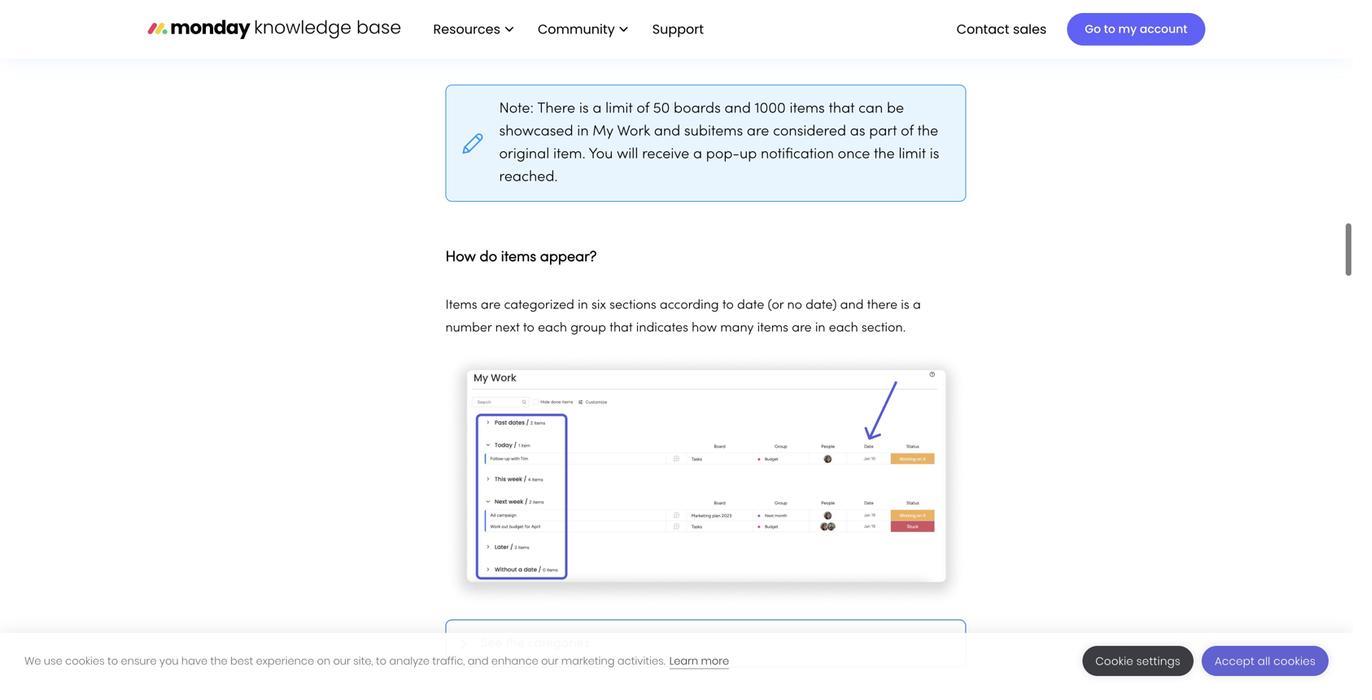 Task type: vqa. For each thing, say whether or not it's contained in the screenshot.
'selecting' within Click on the AI Assistant button on the top panel of your workdoc. From here you can choose to summarize your workdoc by selecting "Summarize", and then selectin
no



Task type: locate. For each thing, give the bounding box(es) containing it.
to right 'go'
[[1104, 21, 1116, 37]]

cookies right use
[[65, 654, 105, 668]]

and left there
[[840, 300, 864, 312]]

1 vertical spatial are
[[481, 300, 501, 312]]

is right once
[[930, 148, 939, 162]]

items right do
[[501, 251, 536, 265]]

how
[[692, 322, 717, 335]]

a up my
[[593, 102, 602, 116]]

learn more link
[[669, 654, 729, 669]]

of right part
[[901, 125, 914, 139]]

is right there
[[901, 300, 910, 312]]

the right part
[[917, 125, 938, 139]]

is
[[579, 102, 589, 116], [930, 148, 939, 162], [901, 300, 910, 312]]

my
[[1118, 21, 1137, 37]]

0 horizontal spatial cookies
[[65, 654, 105, 668]]

1 horizontal spatial each
[[829, 322, 858, 335]]

in left my
[[577, 125, 589, 139]]

items down (or
[[757, 322, 788, 335]]

reached.
[[499, 171, 558, 184]]

0 vertical spatial that
[[829, 102, 855, 116]]

1 horizontal spatial are
[[747, 125, 769, 139]]

many
[[720, 322, 754, 335]]

2 vertical spatial is
[[901, 300, 910, 312]]

1 horizontal spatial items
[[757, 322, 788, 335]]

2 horizontal spatial is
[[930, 148, 939, 162]]

in left six
[[578, 300, 588, 312]]

is inside items are categorized in six sections according to date (or no date) and there is a number next to each group that indicates how many items are in each section.
[[901, 300, 910, 312]]

in inside there is a limit of 50 boards and 1000 items that can be showcased in my work and subitems are considered as part of the original item. you will receive a pop-up notification once the limit is reached.
[[577, 125, 589, 139]]

part
[[869, 125, 897, 139]]

are up up
[[747, 125, 769, 139]]

in
[[577, 125, 589, 139], [578, 300, 588, 312], [815, 322, 826, 335]]

learn
[[669, 654, 698, 668]]

sales
[[1013, 20, 1047, 38]]

items inside items are categorized in six sections according to date (or no date) and there is a number next to each group that indicates how many items are in each section.
[[757, 322, 788, 335]]

categorized
[[504, 300, 574, 312]]

number
[[445, 322, 492, 335]]

1 horizontal spatial our
[[541, 654, 559, 668]]

of left 50
[[637, 102, 649, 116]]

cookies inside button
[[1274, 654, 1316, 669]]

a
[[593, 102, 602, 116], [693, 148, 702, 162], [913, 300, 921, 312]]

that down sections
[[610, 322, 633, 335]]

1 horizontal spatial is
[[901, 300, 910, 312]]

0 vertical spatial is
[[579, 102, 589, 116]]

all
[[1258, 654, 1271, 669]]

are inside there is a limit of 50 boards and 1000 items that can be showcased in my work and subitems are considered as part of the original item. you will receive a pop-up notification once the limit is reached.
[[747, 125, 769, 139]]

to
[[1104, 21, 1116, 37], [722, 300, 734, 312], [523, 322, 534, 335], [107, 654, 118, 668], [376, 654, 387, 668]]

1 vertical spatial that
[[610, 322, 633, 335]]

resources
[[433, 20, 500, 38]]

that
[[829, 102, 855, 116], [610, 322, 633, 335]]

contact sales
[[957, 20, 1047, 38]]

1 horizontal spatial that
[[829, 102, 855, 116]]

2 cookies from the left
[[1274, 654, 1316, 669]]

community
[[538, 20, 615, 38]]

community link
[[530, 15, 636, 43]]

list
[[417, 0, 717, 59]]

0 vertical spatial limit
[[605, 102, 633, 116]]

1 vertical spatial is
[[930, 148, 939, 162]]

limit
[[605, 102, 633, 116], [899, 148, 926, 162]]

1 cookies from the left
[[65, 654, 105, 668]]

cookie settings button
[[1083, 646, 1194, 676]]

cookies for use
[[65, 654, 105, 668]]

list containing resources
[[417, 0, 717, 59]]

50
[[653, 102, 670, 116]]

each down the categorized
[[538, 322, 567, 335]]

1 horizontal spatial cookies
[[1274, 654, 1316, 669]]

support link
[[644, 15, 717, 43], [652, 20, 709, 38]]

go to my account link
[[1067, 13, 1205, 46]]

items
[[790, 102, 825, 116], [501, 251, 536, 265], [757, 322, 788, 335]]

according
[[660, 300, 719, 312]]

1 vertical spatial a
[[693, 148, 702, 162]]

original
[[499, 148, 549, 162]]

a right there
[[913, 300, 921, 312]]

main element
[[417, 0, 1205, 59]]

1 horizontal spatial limit
[[899, 148, 926, 162]]

on
[[317, 654, 330, 668]]

2 horizontal spatial a
[[913, 300, 921, 312]]

1 vertical spatial of
[[901, 125, 914, 139]]

in down date) at top right
[[815, 322, 826, 335]]

each down date) at top right
[[829, 322, 858, 335]]

our down categories
[[541, 654, 559, 668]]

have
[[181, 654, 208, 668]]

to right site,
[[376, 654, 387, 668]]

0 horizontal spatial that
[[610, 322, 633, 335]]

0 vertical spatial in
[[577, 125, 589, 139]]

go to my account
[[1085, 21, 1188, 37]]

2 horizontal spatial are
[[792, 322, 812, 335]]

there
[[867, 300, 898, 312]]

2 horizontal spatial items
[[790, 102, 825, 116]]

2 vertical spatial a
[[913, 300, 921, 312]]

0 horizontal spatial of
[[637, 102, 649, 116]]

0 vertical spatial a
[[593, 102, 602, 116]]

work
[[617, 125, 650, 139]]

2 vertical spatial items
[[757, 322, 788, 335]]

our right on
[[333, 654, 351, 668]]

items up considered
[[790, 102, 825, 116]]

1 vertical spatial limit
[[899, 148, 926, 162]]

a left pop-
[[693, 148, 702, 162]]

appear?
[[540, 251, 597, 265]]

that up the as
[[829, 102, 855, 116]]

we use cookies to ensure you have the best experience on our site, to analyze traffic, and enhance our marketing activities. learn more
[[24, 654, 729, 668]]

0 horizontal spatial is
[[579, 102, 589, 116]]

1 each from the left
[[538, 322, 567, 335]]

each
[[538, 322, 567, 335], [829, 322, 858, 335]]

0 horizontal spatial our
[[333, 654, 351, 668]]

cookies right all
[[1274, 654, 1316, 669]]

site,
[[353, 654, 373, 668]]

is right "there"
[[579, 102, 589, 116]]

accept all cookies button
[[1202, 646, 1329, 676]]

0 vertical spatial of
[[637, 102, 649, 116]]

the down part
[[874, 148, 895, 162]]

2 vertical spatial are
[[792, 322, 812, 335]]

next
[[495, 322, 520, 335]]

there is a limit of 50 boards and 1000 items that can be showcased in my work and subitems are considered as part of the original item. you will receive a pop-up notification once the limit is reached.
[[499, 102, 939, 184]]

our
[[333, 654, 351, 668], [541, 654, 559, 668]]

0 vertical spatial are
[[747, 125, 769, 139]]

and
[[725, 102, 751, 116], [654, 125, 680, 139], [840, 300, 864, 312], [468, 654, 489, 668]]

1000
[[755, 102, 786, 116]]

are down no
[[792, 322, 812, 335]]

traffic,
[[432, 654, 465, 668]]

(or
[[768, 300, 784, 312]]

are up "next"
[[481, 300, 501, 312]]

the
[[917, 125, 938, 139], [874, 148, 895, 162], [506, 637, 525, 650], [210, 654, 228, 668]]

and inside items are categorized in six sections according to date (or no date) and there is a number next to each group that indicates how many items are in each section.
[[840, 300, 864, 312]]

boards
[[674, 102, 721, 116]]

0 horizontal spatial items
[[501, 251, 536, 265]]

0 horizontal spatial each
[[538, 322, 567, 335]]

support
[[652, 20, 704, 38]]

0 horizontal spatial limit
[[605, 102, 633, 116]]

dialog
[[0, 633, 1353, 689]]

limit up work on the left top of the page
[[605, 102, 633, 116]]

are
[[747, 125, 769, 139], [481, 300, 501, 312], [792, 322, 812, 335]]

items are categorized in six sections according to date (or no date) and there is a number next to each group that indicates how many items are in each section.
[[445, 300, 921, 335]]

will
[[617, 148, 638, 162]]

my
[[593, 125, 614, 139]]

limit down be
[[899, 148, 926, 162]]

cookies
[[65, 654, 105, 668], [1274, 654, 1316, 669]]

0 vertical spatial items
[[790, 102, 825, 116]]



Task type: describe. For each thing, give the bounding box(es) containing it.
to right "next"
[[523, 322, 534, 335]]

categories
[[528, 637, 590, 650]]

monday.com logo image
[[148, 12, 401, 46]]

to left ensure
[[107, 654, 118, 668]]

experience
[[256, 654, 314, 668]]

how
[[445, 251, 476, 265]]

activities.
[[617, 654, 665, 668]]

and up receive
[[654, 125, 680, 139]]

settings
[[1137, 654, 1181, 669]]

2 our from the left
[[541, 654, 559, 668]]

that inside items are categorized in six sections according to date (or no date) and there is a number next to each group that indicates how many items are in each section.
[[610, 322, 633, 335]]

that inside there is a limit of 50 boards and 1000 items that can be showcased in my work and subitems are considered as part of the original item. you will receive a pop-up notification once the limit is reached.
[[829, 102, 855, 116]]

and left 1000
[[725, 102, 751, 116]]

can
[[859, 102, 883, 116]]

2 vertical spatial in
[[815, 322, 826, 335]]

sections
[[610, 300, 656, 312]]

0 horizontal spatial a
[[593, 102, 602, 116]]

date)
[[806, 300, 837, 312]]

once
[[838, 148, 870, 162]]

you
[[159, 654, 179, 668]]

note:
[[499, 102, 537, 116]]

and down see
[[468, 654, 489, 668]]

to inside main element
[[1104, 21, 1116, 37]]

marketing
[[561, 654, 615, 668]]

contact
[[957, 20, 1010, 38]]

1 our from the left
[[333, 654, 351, 668]]

contact sales link
[[949, 15, 1055, 43]]

indicates
[[636, 322, 688, 335]]

item.
[[553, 148, 586, 162]]

considered
[[773, 125, 846, 139]]

pop-
[[706, 148, 740, 162]]

account
[[1140, 21, 1188, 37]]

0 horizontal spatial are
[[481, 300, 501, 312]]

go
[[1085, 21, 1101, 37]]

showcased
[[499, 125, 573, 139]]

section.
[[862, 322, 906, 335]]

4.png image
[[445, 353, 966, 606]]

3.png image
[[445, 0, 966, 36]]

items inside there is a limit of 50 boards and 1000 items that can be showcased in my work and subitems are considered as part of the original item. you will receive a pop-up notification once the limit is reached.
[[790, 102, 825, 116]]

cookie
[[1096, 654, 1134, 669]]

resources link
[[425, 15, 522, 43]]

see the categories
[[480, 637, 590, 650]]

subitems
[[684, 125, 743, 139]]

accept
[[1215, 654, 1255, 669]]

more
[[701, 654, 729, 668]]

use
[[44, 654, 62, 668]]

you
[[589, 148, 613, 162]]

as
[[850, 125, 865, 139]]

six
[[592, 300, 606, 312]]

notification
[[761, 148, 834, 162]]

do
[[480, 251, 497, 265]]

enhance
[[491, 654, 538, 668]]

group
[[571, 322, 606, 335]]

ensure
[[121, 654, 157, 668]]

receive
[[642, 148, 689, 162]]

dialog containing cookie settings
[[0, 633, 1353, 689]]

analyze
[[389, 654, 430, 668]]

we
[[24, 654, 41, 668]]

the up enhance
[[506, 637, 525, 650]]

1 horizontal spatial of
[[901, 125, 914, 139]]

up
[[740, 148, 757, 162]]

the left 'best' on the left of page
[[210, 654, 228, 668]]

1 vertical spatial items
[[501, 251, 536, 265]]

2 each from the left
[[829, 322, 858, 335]]

best
[[230, 654, 253, 668]]

1 vertical spatial in
[[578, 300, 588, 312]]

a inside items are categorized in six sections according to date (or no date) and there is a number next to each group that indicates how many items are in each section.
[[913, 300, 921, 312]]

be
[[887, 102, 904, 116]]

cookie settings
[[1096, 654, 1181, 669]]

no
[[787, 300, 802, 312]]

see
[[480, 637, 502, 650]]

there
[[537, 102, 575, 116]]

1 horizontal spatial a
[[693, 148, 702, 162]]

date
[[737, 300, 764, 312]]

accept all cookies
[[1215, 654, 1316, 669]]

cookies for all
[[1274, 654, 1316, 669]]

to left 'date'
[[722, 300, 734, 312]]

items
[[445, 300, 477, 312]]

how do items appear?
[[445, 251, 597, 265]]



